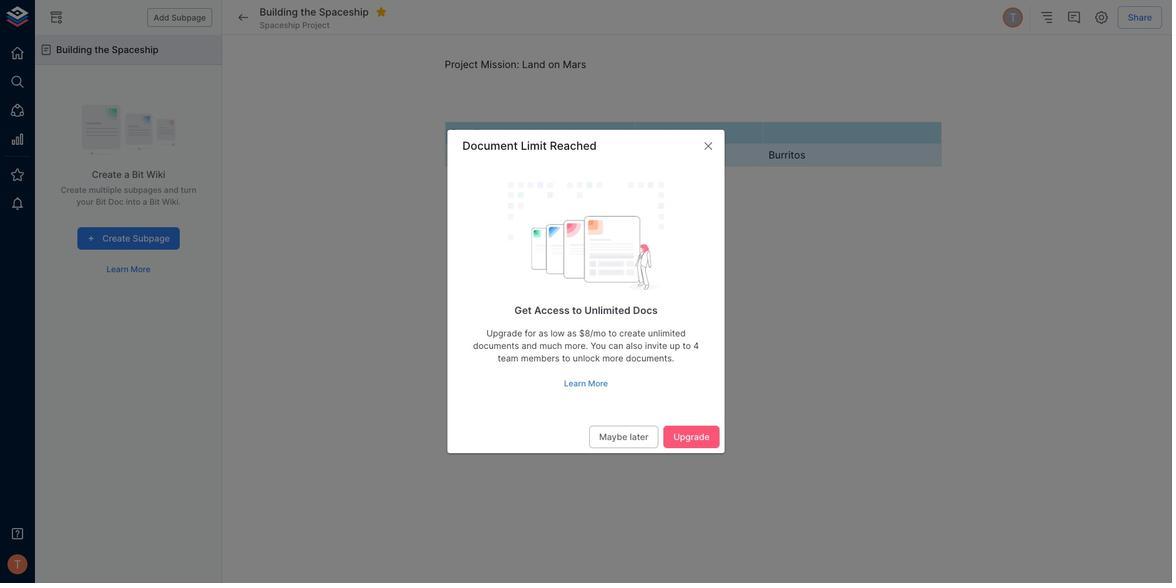 Task type: describe. For each thing, give the bounding box(es) containing it.
unlimited
[[648, 328, 686, 339]]

learn for the right 'learn more' button
[[564, 378, 586, 388]]

1 vertical spatial a
[[143, 196, 147, 206]]

unlimited
[[585, 304, 631, 316]]

spaceship project link
[[260, 19, 330, 31]]

create for subpage
[[102, 233, 130, 243]]

subpage for add subpage
[[171, 12, 206, 22]]

access
[[534, 304, 570, 316]]

subpages
[[124, 185, 162, 195]]

more for the right 'learn more' button
[[588, 378, 608, 388]]

4
[[694, 340, 699, 351]]

also
[[626, 340, 643, 351]]

share
[[1128, 12, 1152, 22]]

maybe later button
[[589, 426, 659, 448]]

team
[[498, 352, 519, 363]]

create subpage button
[[77, 227, 180, 250]]

documents
[[473, 340, 519, 351]]

documents.
[[626, 352, 674, 363]]

settings image
[[1095, 10, 1110, 25]]

0 vertical spatial the
[[301, 5, 316, 18]]

maybe later
[[599, 431, 649, 442]]

document limit reached dialog
[[448, 130, 725, 453]]

unlock
[[573, 352, 600, 363]]

invite
[[645, 340, 667, 351]]

building the spaceship link
[[35, 35, 222, 65]]

0 vertical spatial t button
[[1002, 6, 1025, 29]]

0 horizontal spatial bit
[[96, 196, 106, 206]]

for
[[525, 328, 536, 339]]

learn more for the right 'learn more' button
[[564, 378, 608, 388]]

to left 4
[[683, 340, 691, 351]]

docs
[[633, 304, 658, 316]]

1 as from the left
[[539, 328, 548, 339]]

comments image
[[1067, 10, 1082, 25]]

create a bit wiki create multiiple subpages and turn your bit doc into a bit wiki.
[[61, 169, 197, 206]]

1 horizontal spatial bit
[[132, 169, 144, 181]]

multiiple
[[89, 185, 122, 195]]

$8/mo
[[579, 328, 606, 339]]

and inside upgrade for as low as $8/mo to create unlimited documents and much more. you can also invite up to 4 team members to unlock more documents.
[[522, 340, 537, 351]]

subpage for create subpage
[[133, 233, 170, 243]]

can
[[609, 340, 624, 351]]

upgrade button
[[664, 426, 720, 448]]

much
[[540, 340, 562, 351]]

2 as from the left
[[567, 328, 577, 339]]

later
[[630, 431, 649, 442]]

0 vertical spatial spaceship
[[319, 5, 369, 18]]

to right access
[[572, 304, 582, 316]]



Task type: vqa. For each thing, say whether or not it's contained in the screenshot.
Spaceship to the middle
yes



Task type: locate. For each thing, give the bounding box(es) containing it.
remove favorite image
[[376, 6, 387, 17]]

upgrade inside upgrade for as low as $8/mo to create unlimited documents and much more. you can also invite up to 4 team members to unlock more documents.
[[487, 328, 522, 339]]

1 horizontal spatial learn more
[[564, 378, 608, 388]]

1 horizontal spatial the
[[301, 5, 316, 18]]

and down for
[[522, 340, 537, 351]]

1 vertical spatial subpage
[[133, 233, 170, 243]]

subpage inside button
[[133, 233, 170, 243]]

a down the 'subpages'
[[143, 196, 147, 206]]

create down doc
[[102, 233, 130, 243]]

0 horizontal spatial learn more button
[[103, 260, 154, 279]]

doc
[[108, 196, 124, 206]]

learn inside document limit reached dialog
[[564, 378, 586, 388]]

create up multiiple
[[92, 169, 122, 181]]

1 vertical spatial learn more button
[[561, 374, 611, 393]]

table of contents image
[[1040, 10, 1055, 25]]

learn more
[[107, 264, 151, 274], [564, 378, 608, 388]]

0 horizontal spatial subpage
[[133, 233, 170, 243]]

and
[[164, 185, 179, 195], [522, 340, 537, 351]]

0 horizontal spatial spaceship
[[112, 44, 159, 56]]

as
[[539, 328, 548, 339], [567, 328, 577, 339]]

1 horizontal spatial as
[[567, 328, 577, 339]]

building up spaceship project
[[260, 5, 298, 18]]

1 horizontal spatial t
[[1010, 11, 1017, 24]]

bit up the 'subpages'
[[132, 169, 144, 181]]

upgrade
[[487, 328, 522, 339], [674, 431, 710, 442]]

learn more button down create subpage button in the top of the page
[[103, 260, 154, 279]]

more
[[131, 264, 151, 274], [588, 378, 608, 388]]

up
[[670, 340, 680, 351]]

0 vertical spatial create
[[92, 169, 122, 181]]

0 horizontal spatial upgrade
[[487, 328, 522, 339]]

0 vertical spatial and
[[164, 185, 179, 195]]

document limit reached
[[463, 139, 597, 152]]

2 horizontal spatial bit
[[149, 196, 160, 206]]

a
[[124, 169, 130, 181], [143, 196, 147, 206]]

1 horizontal spatial a
[[143, 196, 147, 206]]

more inside document limit reached dialog
[[588, 378, 608, 388]]

more
[[603, 352, 624, 363]]

the
[[301, 5, 316, 18], [95, 44, 109, 56]]

bit down the 'subpages'
[[149, 196, 160, 206]]

upgrade up documents at left
[[487, 328, 522, 339]]

and up 'wiki.'
[[164, 185, 179, 195]]

building the spaceship
[[260, 5, 369, 18], [56, 44, 159, 56]]

0 vertical spatial building
[[260, 5, 298, 18]]

1 horizontal spatial learn
[[564, 378, 586, 388]]

0 horizontal spatial building
[[56, 44, 92, 56]]

0 vertical spatial learn more
[[107, 264, 151, 274]]

get access to unlimited docs
[[515, 304, 658, 316]]

0 horizontal spatial learn
[[107, 264, 129, 274]]

create inside button
[[102, 233, 130, 243]]

learn more down unlock
[[564, 378, 608, 388]]

your
[[76, 196, 94, 206]]

limit
[[521, 139, 547, 152]]

1 vertical spatial create
[[61, 185, 87, 195]]

add
[[154, 12, 169, 22]]

learn more button
[[103, 260, 154, 279], [561, 374, 611, 393]]

as up 'more.'
[[567, 328, 577, 339]]

subpage inside button
[[171, 12, 206, 22]]

spaceship left the project on the top left of the page
[[260, 20, 300, 30]]

get
[[515, 304, 532, 316]]

0 horizontal spatial as
[[539, 328, 548, 339]]

building the spaceship up the project on the top left of the page
[[260, 5, 369, 18]]

to down 'more.'
[[562, 352, 571, 363]]

upgrade for upgrade
[[674, 431, 710, 442]]

wiki
[[146, 169, 166, 181]]

upgrade for upgrade for as low as $8/mo to create unlimited documents and much more. you can also invite up to 4 team members to unlock more documents.
[[487, 328, 522, 339]]

low
[[551, 328, 565, 339]]

you
[[591, 340, 606, 351]]

1 horizontal spatial building
[[260, 5, 298, 18]]

t
[[1010, 11, 1017, 24], [14, 557, 21, 571]]

go back image
[[236, 10, 251, 25]]

project
[[302, 20, 330, 30]]

learn down unlock
[[564, 378, 586, 388]]

0 horizontal spatial and
[[164, 185, 179, 195]]

learn for 'learn more' button to the left
[[107, 264, 129, 274]]

building down 'hide wiki' icon
[[56, 44, 92, 56]]

1 vertical spatial t
[[14, 557, 21, 571]]

learn more button down unlock
[[561, 374, 611, 393]]

share button
[[1118, 6, 1162, 29]]

to
[[572, 304, 582, 316], [609, 328, 617, 339], [683, 340, 691, 351], [562, 352, 571, 363]]

1 vertical spatial t button
[[4, 551, 31, 578]]

subpage right 'add'
[[171, 12, 206, 22]]

0 horizontal spatial t button
[[4, 551, 31, 578]]

0 vertical spatial subpage
[[171, 12, 206, 22]]

0 vertical spatial building the spaceship
[[260, 5, 369, 18]]

bit down multiiple
[[96, 196, 106, 206]]

0 vertical spatial t
[[1010, 11, 1017, 24]]

t button
[[1002, 6, 1025, 29], [4, 551, 31, 578]]

spaceship
[[319, 5, 369, 18], [260, 20, 300, 30], [112, 44, 159, 56]]

0 horizontal spatial learn more
[[107, 264, 151, 274]]

create
[[619, 328, 646, 339]]

wiki.
[[162, 196, 181, 206]]

1 vertical spatial the
[[95, 44, 109, 56]]

building
[[260, 5, 298, 18], [56, 44, 92, 56]]

t for the top t button
[[1010, 11, 1017, 24]]

building the spaceship down 'hide wiki' icon
[[56, 44, 159, 56]]

1 vertical spatial more
[[588, 378, 608, 388]]

reached
[[550, 139, 597, 152]]

1 horizontal spatial learn more button
[[561, 374, 611, 393]]

subpage
[[171, 12, 206, 22], [133, 233, 170, 243]]

into
[[126, 196, 141, 206]]

more down create subpage
[[131, 264, 151, 274]]

1 vertical spatial spaceship
[[260, 20, 300, 30]]

learn more down create subpage button in the top of the page
[[107, 264, 151, 274]]

add subpage button
[[147, 8, 212, 27]]

1 vertical spatial learn more
[[564, 378, 608, 388]]

0 horizontal spatial t
[[14, 557, 21, 571]]

members
[[521, 352, 560, 363]]

more for 'learn more' button to the left
[[131, 264, 151, 274]]

create up your
[[61, 185, 87, 195]]

1 vertical spatial and
[[522, 340, 537, 351]]

create for a
[[92, 169, 122, 181]]

0 horizontal spatial more
[[131, 264, 151, 274]]

maybe
[[599, 431, 628, 442]]

hide wiki image
[[49, 10, 64, 25]]

spaceship project
[[260, 20, 330, 30]]

1 horizontal spatial more
[[588, 378, 608, 388]]

0 horizontal spatial the
[[95, 44, 109, 56]]

0 horizontal spatial building the spaceship
[[56, 44, 159, 56]]

create
[[92, 169, 122, 181], [61, 185, 87, 195], [102, 233, 130, 243]]

2 vertical spatial create
[[102, 233, 130, 243]]

1 horizontal spatial spaceship
[[260, 20, 300, 30]]

0 vertical spatial learn more button
[[103, 260, 154, 279]]

add subpage
[[154, 12, 206, 22]]

0 vertical spatial a
[[124, 169, 130, 181]]

subpage down into
[[133, 233, 170, 243]]

upgrade for as low as $8/mo to create unlimited documents and much more. you can also invite up to 4 team members to unlock more documents.
[[473, 328, 699, 363]]

upgrade inside button
[[674, 431, 710, 442]]

1 horizontal spatial and
[[522, 340, 537, 351]]

learn down create subpage button in the top of the page
[[107, 264, 129, 274]]

1 horizontal spatial t button
[[1002, 6, 1025, 29]]

2 horizontal spatial spaceship
[[319, 5, 369, 18]]

1 horizontal spatial building the spaceship
[[260, 5, 369, 18]]

0 horizontal spatial a
[[124, 169, 130, 181]]

as right for
[[539, 328, 548, 339]]

1 vertical spatial learn
[[564, 378, 586, 388]]

1 horizontal spatial subpage
[[171, 12, 206, 22]]

bit
[[132, 169, 144, 181], [96, 196, 106, 206], [149, 196, 160, 206]]

0 vertical spatial learn
[[107, 264, 129, 274]]

1 vertical spatial building the spaceship
[[56, 44, 159, 56]]

create subpage
[[102, 233, 170, 243]]

document
[[463, 139, 518, 152]]

a up the 'subpages'
[[124, 169, 130, 181]]

spaceship up the project on the top left of the page
[[319, 5, 369, 18]]

learn more for 'learn more' button to the left
[[107, 264, 151, 274]]

t for bottom t button
[[14, 557, 21, 571]]

upgrade right later
[[674, 431, 710, 442]]

and inside create a bit wiki create multiiple subpages and turn your bit doc into a bit wiki.
[[164, 185, 179, 195]]

turn
[[181, 185, 197, 195]]

learn
[[107, 264, 129, 274], [564, 378, 586, 388]]

learn more inside document limit reached dialog
[[564, 378, 608, 388]]

0 vertical spatial upgrade
[[487, 328, 522, 339]]

0 vertical spatial more
[[131, 264, 151, 274]]

1 vertical spatial building
[[56, 44, 92, 56]]

spaceship down 'add'
[[112, 44, 159, 56]]

2 vertical spatial spaceship
[[112, 44, 159, 56]]

more.
[[565, 340, 588, 351]]

1 vertical spatial upgrade
[[674, 431, 710, 442]]

1 horizontal spatial upgrade
[[674, 431, 710, 442]]

more down unlock
[[588, 378, 608, 388]]

to up "can"
[[609, 328, 617, 339]]



